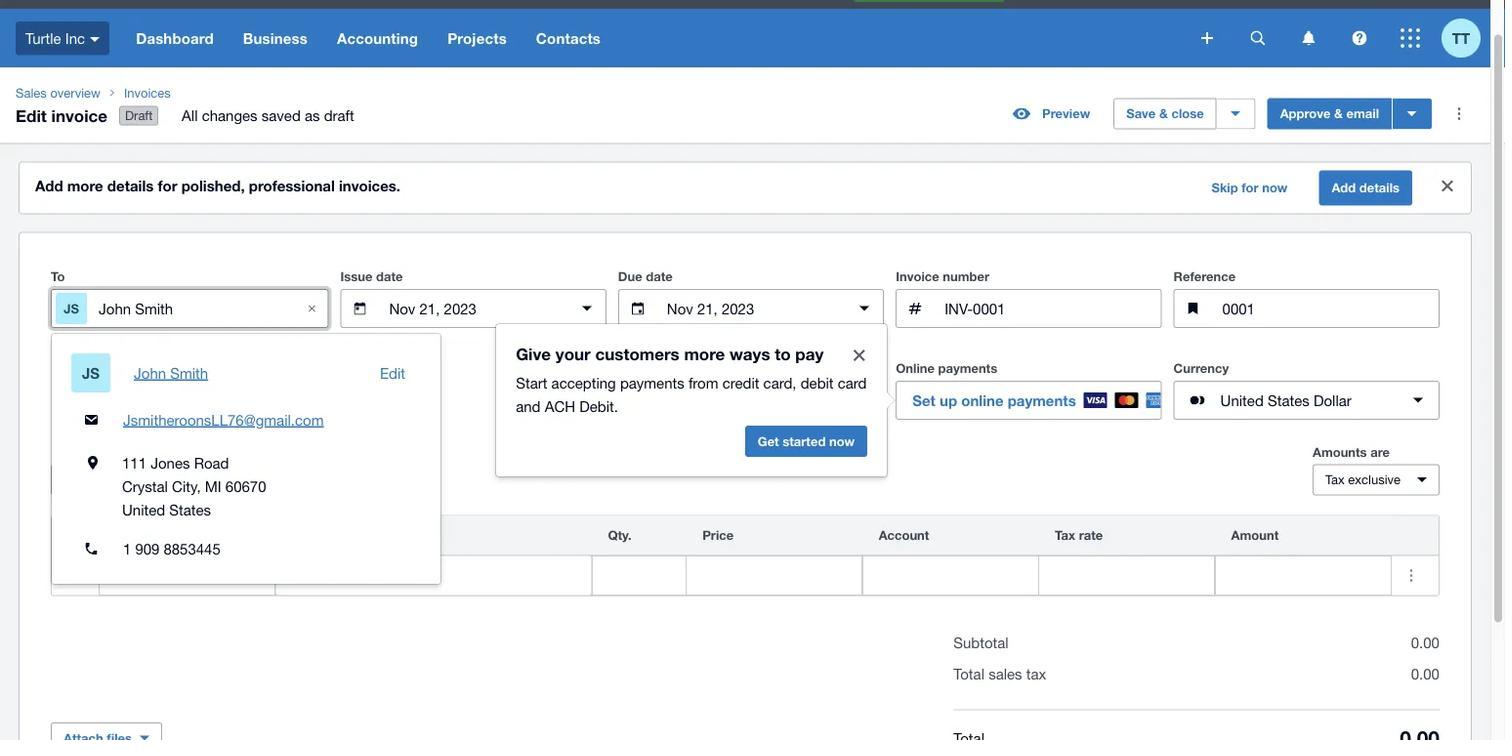 Task type: vqa. For each thing, say whether or not it's contained in the screenshot.
buy now
no



Task type: describe. For each thing, give the bounding box(es) containing it.
1 horizontal spatial svg image
[[1353, 31, 1367, 45]]

united inside united states dollar popup button
[[1221, 392, 1264, 409]]

0 horizontal spatial for
[[158, 177, 177, 195]]

add for add more details for polished, professional invoices.
[[35, 177, 63, 195]]

business
[[243, 29, 308, 47]]

item
[[115, 528, 142, 543]]

set up online payments button
[[896, 381, 1170, 420]]

Price field
[[687, 558, 862, 595]]

0.00 for subtotal
[[1412, 635, 1440, 652]]

invoice line item list element
[[51, 516, 1440, 597]]

as
[[305, 107, 320, 124]]

saved
[[262, 107, 301, 124]]

111 jones road crystal city, mi 60670 united states
[[122, 454, 266, 518]]

projects
[[448, 29, 507, 47]]

tt button
[[1442, 9, 1491, 67]]

turtle inc
[[25, 30, 85, 47]]

get started now
[[758, 434, 855, 449]]

1 horizontal spatial payments
[[939, 361, 998, 376]]

amounts are
[[1313, 445, 1390, 460]]

crystal
[[122, 478, 168, 495]]

more inside add more details for polished, professional invoices. status
[[67, 177, 103, 195]]

sales overview
[[16, 85, 101, 100]]

due
[[618, 269, 643, 284]]

& for email
[[1335, 106, 1343, 121]]

add details button
[[1320, 171, 1413, 206]]

0.00 for total sales tax
[[1412, 666, 1440, 683]]

ways
[[730, 344, 770, 364]]

sales
[[16, 85, 47, 100]]

pay
[[796, 344, 824, 364]]

all changes saved as draft
[[182, 107, 354, 124]]

card,
[[764, 374, 797, 391]]

city,
[[172, 478, 201, 495]]

0 horizontal spatial svg image
[[1202, 32, 1214, 44]]

0 horizontal spatial details
[[107, 177, 154, 195]]

sales
[[989, 666, 1023, 683]]

Invoice number text field
[[943, 290, 1161, 327]]

to
[[51, 269, 65, 284]]

amounts
[[1313, 445, 1368, 460]]

more line item options image
[[1392, 557, 1432, 596]]

invoice
[[896, 269, 940, 284]]

close image
[[1429, 167, 1468, 206]]

tax rate
[[1055, 528, 1103, 543]]

save
[[1127, 106, 1156, 121]]

set
[[913, 392, 936, 410]]

show/hide fields
[[64, 473, 164, 488]]

exclusive
[[1349, 473, 1401, 488]]

more line item options element
[[1392, 517, 1439, 556]]

0 vertical spatial john smith
[[99, 300, 173, 317]]

invoices
[[124, 85, 171, 100]]

add details
[[1332, 180, 1400, 196]]

1 vertical spatial smith
[[170, 365, 208, 382]]

tax
[[1027, 666, 1047, 683]]

0 vertical spatial smith
[[135, 300, 173, 317]]

and
[[516, 398, 541, 415]]

contacts
[[536, 29, 601, 47]]

give your customers more ways to pay
[[516, 344, 824, 364]]

united states dollar button
[[1174, 381, 1440, 420]]

inc
[[65, 30, 85, 47]]

Inventory item text field
[[100, 558, 275, 595]]

due date
[[618, 269, 673, 284]]

add for add details
[[1332, 180, 1356, 196]]

1 909 8853445
[[123, 540, 221, 558]]

accounting
[[337, 29, 418, 47]]

tt
[[1453, 29, 1471, 47]]

mi
[[205, 478, 221, 495]]

Due date text field
[[665, 290, 838, 327]]

dashboard
[[136, 29, 214, 47]]

credit
[[723, 374, 760, 391]]

909
[[135, 540, 160, 558]]

close
[[1172, 106, 1204, 121]]

accepting
[[552, 374, 616, 391]]

approve & email
[[1281, 106, 1380, 121]]

dollar
[[1314, 392, 1352, 409]]

save & close button
[[1114, 98, 1217, 130]]

edit for edit
[[380, 365, 405, 382]]

1 horizontal spatial john
[[134, 365, 166, 382]]

invoices.
[[339, 177, 401, 195]]

start accepting payments from credit card, debit card and ach debit.
[[516, 374, 867, 415]]

sales overview link
[[8, 83, 108, 103]]

for inside button
[[1242, 180, 1259, 196]]

road
[[194, 454, 229, 472]]

draft
[[324, 107, 354, 124]]

1 horizontal spatial js
[[82, 365, 100, 382]]

polished,
[[181, 177, 245, 195]]

more date options image
[[567, 289, 607, 328]]

account
[[879, 528, 930, 543]]

professional
[[249, 177, 335, 195]]

set up online payments
[[913, 392, 1076, 410]]

issue date
[[340, 269, 403, 284]]

get
[[758, 434, 779, 449]]



Task type: locate. For each thing, give the bounding box(es) containing it.
1 vertical spatial states
[[169, 501, 211, 518]]

tax down amounts
[[1326, 473, 1345, 488]]

your
[[556, 344, 591, 364]]

qty.
[[608, 528, 632, 543]]

& inside 'button'
[[1335, 106, 1343, 121]]

debit
[[801, 374, 834, 391]]

approve & email button
[[1268, 98, 1392, 130]]

1 horizontal spatial more
[[684, 344, 725, 364]]

details down draft
[[107, 177, 154, 195]]

draft
[[125, 108, 153, 123]]

1 horizontal spatial &
[[1335, 106, 1343, 121]]

navigation
[[121, 9, 1188, 67]]

1 vertical spatial now
[[830, 434, 855, 449]]

reference
[[1174, 269, 1236, 284]]

save & close
[[1127, 106, 1204, 121]]

currency
[[1174, 361, 1229, 376]]

turtle
[[25, 30, 61, 47]]

0 horizontal spatial now
[[830, 434, 855, 449]]

invoice number
[[896, 269, 990, 284]]

0 horizontal spatial tax
[[1055, 528, 1076, 543]]

1
[[123, 540, 131, 558]]

2 horizontal spatial payments
[[1008, 392, 1076, 410]]

give
[[516, 344, 551, 364]]

now for add more details for polished, professional invoices.
[[1263, 180, 1288, 196]]

states left dollar
[[1268, 392, 1310, 409]]

started
[[783, 434, 826, 449]]

rate
[[1079, 528, 1103, 543]]

svg image
[[1401, 28, 1421, 48], [1251, 31, 1266, 45], [1303, 31, 1316, 45], [90, 37, 100, 42]]

edit
[[16, 105, 47, 125], [380, 365, 405, 382]]

tax
[[1326, 473, 1345, 488], [1055, 528, 1076, 543]]

Reference text field
[[1221, 290, 1439, 327]]

online
[[962, 392, 1004, 410]]

60670
[[226, 478, 266, 495]]

svg image inside turtle inc popup button
[[90, 37, 100, 42]]

tax for tax rate
[[1055, 528, 1076, 543]]

details inside button
[[1360, 180, 1400, 196]]

email
[[1347, 106, 1380, 121]]

date right the issue
[[376, 269, 403, 284]]

states down 'city,' in the left bottom of the page
[[169, 501, 211, 518]]

smith up the john smith link
[[135, 300, 173, 317]]

now inside add more details for polished, professional invoices. status
[[1263, 180, 1288, 196]]

online
[[896, 361, 935, 376]]

0 vertical spatial united
[[1221, 392, 1264, 409]]

now right skip
[[1263, 180, 1288, 196]]

jsmitheroonsll76@gmail.com link
[[123, 411, 324, 429]]

more invoice options image
[[1440, 94, 1479, 133]]

1 vertical spatial united
[[122, 501, 165, 518]]

0 horizontal spatial js
[[64, 301, 79, 316]]

more date options image
[[845, 289, 884, 328]]

Issue date text field
[[387, 290, 560, 327]]

to
[[775, 344, 791, 364]]

subtotal
[[954, 635, 1009, 652]]

svg image up close
[[1202, 32, 1214, 44]]

0 horizontal spatial more
[[67, 177, 103, 195]]

more up from
[[684, 344, 725, 364]]

1 vertical spatial more
[[684, 344, 725, 364]]

projects button
[[433, 9, 522, 67]]

online payments
[[896, 361, 998, 376]]

up
[[940, 392, 958, 410]]

0 horizontal spatial edit
[[16, 105, 47, 125]]

add down approve & email 'button'
[[1332, 180, 1356, 196]]

0 vertical spatial 0.00
[[1412, 635, 1440, 652]]

show/hide fields button
[[51, 465, 177, 496]]

add more details for polished, professional invoices.
[[35, 177, 401, 195]]

1 horizontal spatial edit
[[380, 365, 405, 382]]

js
[[64, 301, 79, 316], [82, 365, 100, 382]]

payments inside set up online payments popup button
[[1008, 392, 1076, 410]]

turtle inc button
[[0, 9, 121, 67]]

2 & from the left
[[1335, 106, 1343, 121]]

0 vertical spatial tax
[[1326, 473, 1345, 488]]

None field
[[100, 557, 275, 596]]

get started now button
[[745, 426, 868, 457]]

0 horizontal spatial john
[[99, 300, 131, 317]]

0 vertical spatial js
[[64, 301, 79, 316]]

john smith up the john smith link
[[99, 300, 173, 317]]

js left the john smith link
[[82, 365, 100, 382]]

states inside popup button
[[1268, 392, 1310, 409]]

2 0.00 from the top
[[1412, 666, 1440, 683]]

tax left rate
[[1055, 528, 1076, 543]]

payments right online
[[1008, 392, 1076, 410]]

0 vertical spatial now
[[1263, 180, 1288, 196]]

for right skip
[[1242, 180, 1259, 196]]

john smith link
[[134, 365, 208, 382]]

1 vertical spatial john
[[134, 365, 166, 382]]

1 horizontal spatial now
[[1263, 180, 1288, 196]]

1 vertical spatial edit
[[380, 365, 405, 382]]

1 vertical spatial js
[[82, 365, 100, 382]]

2 date from the left
[[646, 269, 673, 284]]

accounting button
[[322, 9, 433, 67]]

number
[[943, 269, 990, 284]]

invoices link
[[116, 83, 370, 103]]

0 vertical spatial john
[[99, 300, 131, 317]]

1 horizontal spatial date
[[646, 269, 673, 284]]

jones
[[151, 454, 190, 472]]

edit inside button
[[380, 365, 405, 382]]

now for start accepting payments from credit card, debit card and ach debit.
[[830, 434, 855, 449]]

edit for edit invoice
[[16, 105, 47, 125]]

1 horizontal spatial add
[[1332, 180, 1356, 196]]

add inside button
[[1332, 180, 1356, 196]]

navigation containing dashboard
[[121, 9, 1188, 67]]

0 horizontal spatial united
[[122, 501, 165, 518]]

preview button
[[1002, 98, 1102, 130]]

8853445
[[164, 540, 221, 558]]

js down to on the top of page
[[64, 301, 79, 316]]

1 horizontal spatial united
[[1221, 392, 1264, 409]]

tout to set up payment services image
[[840, 336, 880, 375]]

date right due
[[646, 269, 673, 284]]

business button
[[228, 9, 322, 67]]

total sales tax
[[954, 666, 1047, 683]]

overview
[[50, 85, 101, 100]]

united inside 111 jones road crystal city, mi 60670 united states
[[122, 501, 165, 518]]

ach
[[545, 398, 576, 415]]

show/hide
[[64, 473, 128, 488]]

close image
[[293, 289, 332, 328]]

& for close
[[1160, 106, 1168, 121]]

svg image
[[1353, 31, 1367, 45], [1202, 32, 1214, 44]]

payments
[[939, 361, 998, 376], [620, 374, 685, 391], [1008, 392, 1076, 410]]

Amount field
[[1216, 558, 1391, 595]]

from
[[689, 374, 719, 391]]

date
[[376, 269, 403, 284], [646, 269, 673, 284]]

card
[[838, 374, 867, 391]]

banner containing dashboard
[[0, 0, 1491, 67]]

add down edit invoice
[[35, 177, 63, 195]]

0 horizontal spatial payments
[[620, 374, 685, 391]]

changes
[[202, 107, 258, 124]]

payments up online
[[939, 361, 998, 376]]

tax exclusive
[[1326, 473, 1401, 488]]

details left close image
[[1360, 180, 1400, 196]]

tax inside invoice line item list element
[[1055, 528, 1076, 543]]

0 horizontal spatial &
[[1160, 106, 1168, 121]]

john smith up jsmitheroonsll76@gmail.com link
[[134, 365, 208, 382]]

issue
[[340, 269, 373, 284]]

payments down customers
[[620, 374, 685, 391]]

1 date from the left
[[376, 269, 403, 284]]

approve
[[1281, 106, 1331, 121]]

payments inside start accepting payments from credit card, debit card and ach debit.
[[620, 374, 685, 391]]

add more details for polished, professional invoices. status
[[20, 163, 1471, 214]]

skip for now button
[[1200, 173, 1300, 204]]

1 0.00 from the top
[[1412, 635, 1440, 652]]

1 horizontal spatial for
[[1242, 180, 1259, 196]]

all
[[182, 107, 198, 124]]

banner
[[0, 0, 1491, 67]]

date for due date
[[646, 269, 673, 284]]

0 horizontal spatial date
[[376, 269, 403, 284]]

edit button
[[364, 354, 421, 393]]

1 horizontal spatial details
[[1360, 180, 1400, 196]]

united down crystal
[[122, 501, 165, 518]]

more down "invoice"
[[67, 177, 103, 195]]

smith up jsmitheroonsll76@gmail.com
[[170, 365, 208, 382]]

tax inside popup button
[[1326, 473, 1345, 488]]

1 vertical spatial 0.00
[[1412, 666, 1440, 683]]

svg image up email
[[1353, 31, 1367, 45]]

add
[[35, 177, 63, 195], [1332, 180, 1356, 196]]

& inside 'button'
[[1160, 106, 1168, 121]]

dashboard link
[[121, 9, 228, 67]]

1 horizontal spatial tax
[[1326, 473, 1345, 488]]

states inside 111 jones road crystal city, mi 60670 united states
[[169, 501, 211, 518]]

1 vertical spatial tax
[[1055, 528, 1076, 543]]

date for issue date
[[376, 269, 403, 284]]

invoice number element
[[896, 289, 1162, 328]]

united down the "currency"
[[1221, 392, 1264, 409]]

1 & from the left
[[1160, 106, 1168, 121]]

tax exclusive button
[[1313, 465, 1440, 496]]

total
[[954, 666, 985, 683]]

& left email
[[1335, 106, 1343, 121]]

111
[[122, 454, 147, 472]]

1 horizontal spatial states
[[1268, 392, 1310, 409]]

united
[[1221, 392, 1264, 409], [122, 501, 165, 518]]

0 vertical spatial edit
[[16, 105, 47, 125]]

1 vertical spatial john smith
[[134, 365, 208, 382]]

now right started
[[830, 434, 855, 449]]

0 vertical spatial more
[[67, 177, 103, 195]]

more
[[67, 177, 103, 195], [684, 344, 725, 364]]

0 vertical spatial states
[[1268, 392, 1310, 409]]

edit invoice
[[16, 105, 108, 125]]

states
[[1268, 392, 1310, 409], [169, 501, 211, 518]]

tax for tax exclusive
[[1326, 473, 1345, 488]]

0 horizontal spatial states
[[169, 501, 211, 518]]

price
[[703, 528, 734, 543]]

0 horizontal spatial add
[[35, 177, 63, 195]]

customers
[[595, 344, 680, 364]]

& right 'save'
[[1160, 106, 1168, 121]]

Quantity field
[[593, 558, 686, 595]]

for left polished,
[[158, 177, 177, 195]]

Description text field
[[276, 558, 592, 595]]

debit.
[[580, 398, 618, 415]]



